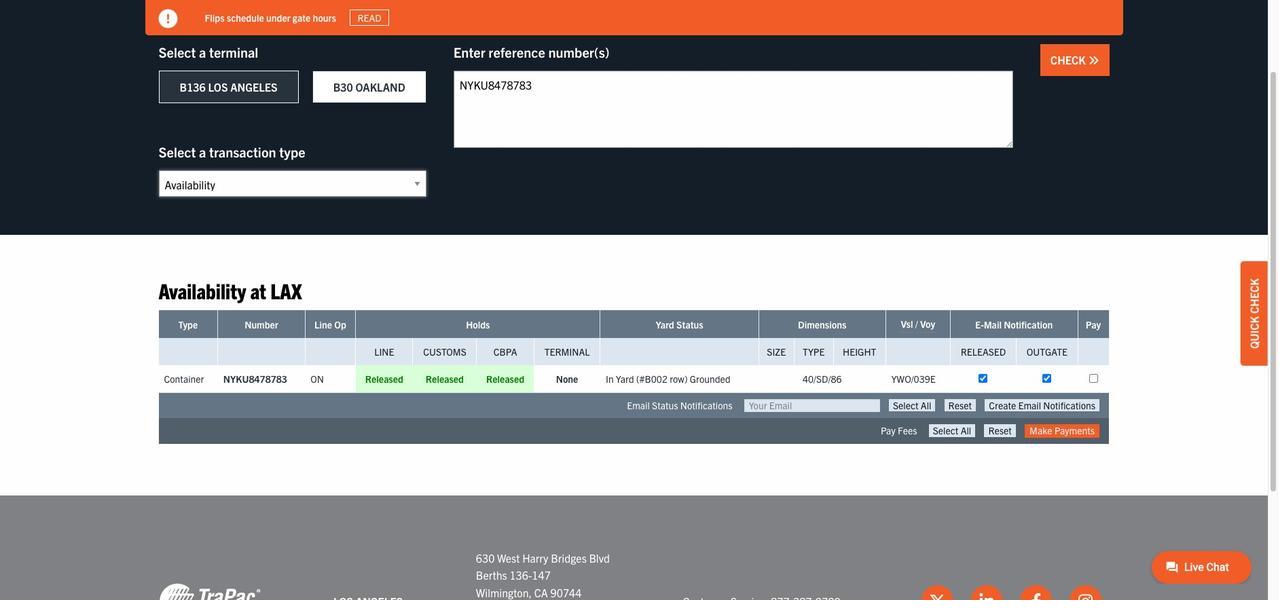 Task type: locate. For each thing, give the bounding box(es) containing it.
select up b136
[[159, 43, 196, 60]]

1 a from the top
[[199, 43, 206, 60]]

1 horizontal spatial type
[[803, 346, 825, 358]]

1 vertical spatial solid image
[[1088, 55, 1099, 66]]

1 horizontal spatial yard
[[656, 319, 674, 331]]

schedule
[[227, 11, 264, 23]]

a left terminal
[[199, 43, 206, 60]]

grounded
[[690, 373, 731, 385]]

1 vertical spatial status
[[652, 400, 678, 412]]

in yard (#b002 row) grounded
[[606, 373, 731, 385]]

on
[[311, 373, 324, 385]]

quick check
[[1248, 279, 1261, 349]]

line
[[314, 319, 332, 331], [374, 346, 394, 358]]

number(s)
[[548, 43, 610, 60]]

2 a from the top
[[199, 143, 206, 160]]

0 vertical spatial line
[[314, 319, 332, 331]]

released right on
[[365, 373, 403, 385]]

type down dimensions
[[803, 346, 825, 358]]

pay for pay
[[1086, 319, 1101, 331]]

pay
[[1086, 319, 1101, 331], [881, 425, 896, 437]]

holds
[[466, 319, 490, 331]]

harry
[[522, 551, 548, 565]]

nyku8478783
[[223, 373, 287, 385]]

outgate
[[1027, 346, 1068, 358]]

gate
[[293, 11, 311, 23]]

Your Email email field
[[744, 400, 880, 413]]

west
[[497, 551, 520, 565]]

flips
[[205, 11, 225, 23]]

None checkbox
[[979, 375, 988, 383], [1043, 375, 1052, 383], [1089, 375, 1098, 383], [979, 375, 988, 383], [1043, 375, 1052, 383], [1089, 375, 1098, 383]]

container
[[164, 373, 204, 385]]

dimensions
[[798, 319, 847, 331]]

status
[[676, 319, 703, 331], [652, 400, 678, 412]]

cbpa
[[494, 346, 517, 358]]

0 horizontal spatial pay
[[881, 425, 896, 437]]

1 horizontal spatial line
[[374, 346, 394, 358]]

0 vertical spatial a
[[199, 43, 206, 60]]

None button
[[889, 400, 936, 412], [944, 400, 976, 412], [985, 400, 1100, 412], [929, 425, 975, 437], [984, 425, 1016, 437], [889, 400, 936, 412], [944, 400, 976, 412], [985, 400, 1100, 412], [929, 425, 975, 437], [984, 425, 1016, 437]]

0 vertical spatial type
[[178, 319, 198, 331]]

pay right 'notification'
[[1086, 319, 1101, 331]]

check
[[1051, 53, 1088, 67], [1248, 279, 1261, 314]]

terminal
[[209, 43, 258, 60]]

availability
[[159, 277, 246, 304]]

vsl
[[901, 318, 913, 330]]

type down availability
[[178, 319, 198, 331]]

wilmington,
[[476, 586, 532, 600]]

1 vertical spatial check
[[1248, 279, 1261, 314]]

pay left the fees
[[881, 425, 896, 437]]

select
[[159, 43, 196, 60], [159, 143, 196, 160]]

b30 oakland
[[333, 80, 405, 94]]

footer
[[0, 496, 1268, 600]]

1 vertical spatial a
[[199, 143, 206, 160]]

0 horizontal spatial yard
[[616, 373, 634, 385]]

0 vertical spatial pay
[[1086, 319, 1101, 331]]

1 vertical spatial yard
[[616, 373, 634, 385]]

yard right in
[[616, 373, 634, 385]]

ywo/039e
[[891, 373, 936, 385]]

height
[[843, 346, 876, 358]]

1 horizontal spatial check
[[1248, 279, 1261, 314]]

0 horizontal spatial check
[[1051, 53, 1088, 67]]

make
[[1030, 425, 1052, 437]]

a
[[199, 43, 206, 60], [199, 143, 206, 160]]

1 vertical spatial line
[[374, 346, 394, 358]]

line op
[[314, 319, 346, 331]]

b30
[[333, 80, 353, 94]]

status up row)
[[676, 319, 703, 331]]

type
[[279, 143, 305, 160]]

1 vertical spatial select
[[159, 143, 196, 160]]

0 horizontal spatial line
[[314, 319, 332, 331]]

a left transaction
[[199, 143, 206, 160]]

1 horizontal spatial solid image
[[1088, 55, 1099, 66]]

Enter reference number(s) text field
[[454, 71, 1013, 148]]

0 vertical spatial select
[[159, 43, 196, 60]]

status down in yard (#b002 row) grounded
[[652, 400, 678, 412]]

1 horizontal spatial pay
[[1086, 319, 1101, 331]]

transaction
[[209, 143, 276, 160]]

lax
[[270, 277, 302, 304]]

line left the op
[[314, 319, 332, 331]]

select a transaction type
[[159, 143, 305, 160]]

enter
[[454, 43, 485, 60]]

1 vertical spatial pay
[[881, 425, 896, 437]]

line left customs
[[374, 346, 394, 358]]

berths
[[476, 569, 507, 582]]

select left transaction
[[159, 143, 196, 160]]

released
[[961, 346, 1006, 358], [365, 373, 403, 385], [426, 373, 464, 385], [486, 373, 524, 385]]

op
[[334, 319, 346, 331]]

2 select from the top
[[159, 143, 196, 160]]

0 vertical spatial status
[[676, 319, 703, 331]]

630 west harry bridges blvd berths 136-147 wilmington, ca 90744
[[476, 551, 610, 600]]

angeles
[[230, 80, 278, 94]]

check button
[[1040, 44, 1109, 76]]

line for line op
[[314, 319, 332, 331]]

footer containing 630 west harry bridges blvd
[[0, 496, 1268, 600]]

0 horizontal spatial type
[[178, 319, 198, 331]]

payments
[[1055, 425, 1095, 437]]

notifications
[[680, 400, 733, 412]]

yard up in yard (#b002 row) grounded
[[656, 319, 674, 331]]

solid image inside check button
[[1088, 55, 1099, 66]]

line for line
[[374, 346, 394, 358]]

type
[[178, 319, 198, 331], [803, 346, 825, 358]]

reference
[[489, 43, 545, 60]]

blvd
[[589, 551, 610, 565]]

solid image
[[159, 10, 178, 29], [1088, 55, 1099, 66]]

147
[[532, 569, 551, 582]]

0 horizontal spatial solid image
[[159, 10, 178, 29]]

select for select a terminal
[[159, 43, 196, 60]]

0 vertical spatial check
[[1051, 53, 1088, 67]]

quick
[[1248, 316, 1261, 349]]

yard
[[656, 319, 674, 331], [616, 373, 634, 385]]

yard status
[[656, 319, 703, 331]]

1 select from the top
[[159, 43, 196, 60]]



Task type: vqa. For each thing, say whether or not it's contained in the screenshot.
Type
yes



Task type: describe. For each thing, give the bounding box(es) containing it.
bridges
[[551, 551, 587, 565]]

quick check link
[[1241, 262, 1268, 366]]

status for yard
[[676, 319, 703, 331]]

hours
[[313, 11, 336, 23]]

check inside button
[[1051, 53, 1088, 67]]

email
[[627, 400, 650, 412]]

availability at lax
[[159, 277, 302, 304]]

number
[[245, 319, 278, 331]]

released down customs
[[426, 373, 464, 385]]

size
[[767, 346, 786, 358]]

vsl / voy
[[901, 318, 935, 330]]

read
[[358, 12, 382, 24]]

make payments
[[1030, 425, 1095, 437]]

136-
[[510, 569, 532, 582]]

in
[[606, 373, 614, 385]]

90744
[[550, 586, 582, 600]]

40/sd/86
[[803, 373, 842, 385]]

oakland
[[355, 80, 405, 94]]

row)
[[670, 373, 688, 385]]

1 vertical spatial type
[[803, 346, 825, 358]]

select for select a transaction type
[[159, 143, 196, 160]]

none
[[556, 373, 578, 385]]

e-
[[975, 319, 984, 331]]

pay fees
[[881, 425, 917, 437]]

los angeles image
[[159, 583, 260, 600]]

0 vertical spatial yard
[[656, 319, 674, 331]]

enter reference number(s)
[[454, 43, 610, 60]]

fees
[[898, 425, 917, 437]]

pay for pay fees
[[881, 425, 896, 437]]

mail
[[984, 319, 1002, 331]]

(#b002
[[636, 373, 668, 385]]

0 vertical spatial solid image
[[159, 10, 178, 29]]

status for email
[[652, 400, 678, 412]]

read link
[[350, 9, 389, 26]]

terminal
[[545, 346, 590, 358]]

released down the e-
[[961, 346, 1006, 358]]

customs
[[423, 346, 466, 358]]

a for transaction
[[199, 143, 206, 160]]

/
[[915, 318, 918, 330]]

a for terminal
[[199, 43, 206, 60]]

b136 los angeles
[[180, 80, 278, 94]]

notification
[[1004, 319, 1053, 331]]

voy
[[920, 318, 935, 330]]

select a terminal
[[159, 43, 258, 60]]

at
[[250, 277, 266, 304]]

630
[[476, 551, 495, 565]]

email status notifications
[[627, 400, 733, 412]]

los
[[208, 80, 228, 94]]

flips schedule under gate hours
[[205, 11, 336, 23]]

make payments link
[[1025, 425, 1100, 438]]

under
[[266, 11, 290, 23]]

ca
[[534, 586, 548, 600]]

b136
[[180, 80, 206, 94]]

e-mail notification
[[975, 319, 1053, 331]]

released down cbpa
[[486, 373, 524, 385]]



